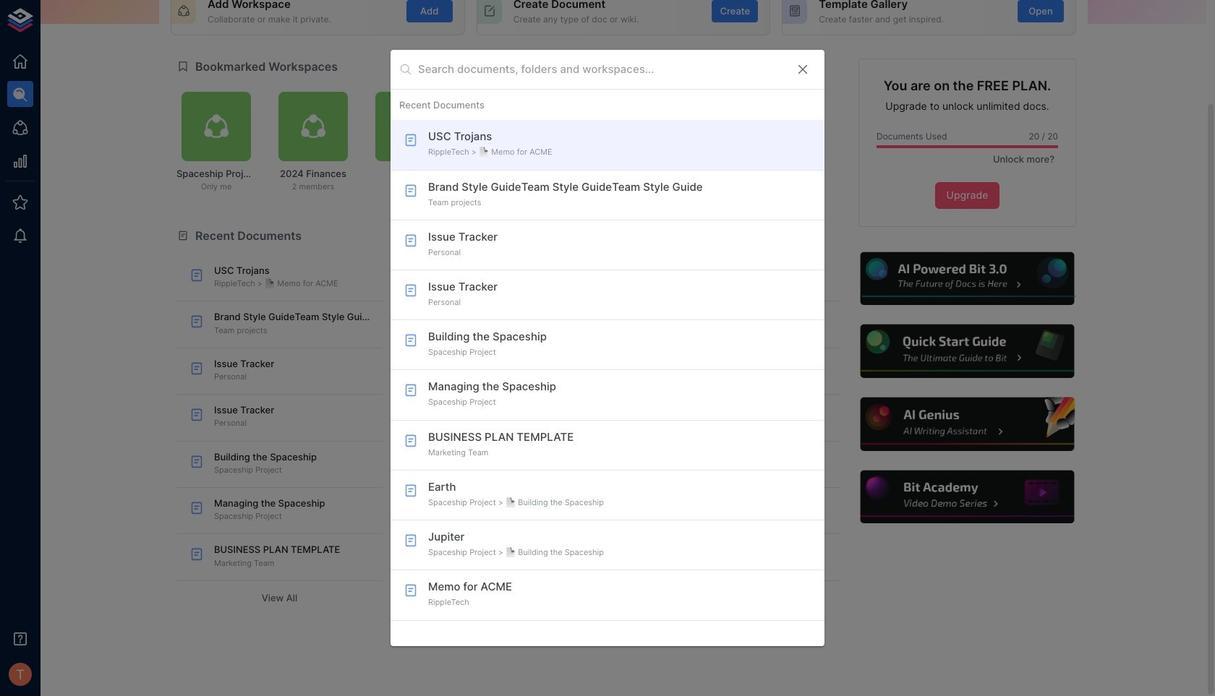Task type: describe. For each thing, give the bounding box(es) containing it.
2 help image from the top
[[859, 323, 1076, 380]]

3 help image from the top
[[859, 396, 1076, 453]]

1 help image from the top
[[859, 250, 1076, 307]]



Task type: vqa. For each thing, say whether or not it's contained in the screenshot.
help image
yes



Task type: locate. For each thing, give the bounding box(es) containing it.
Search documents, folders and workspaces... text field
[[418, 58, 784, 80]]

help image
[[859, 250, 1076, 307], [859, 323, 1076, 380], [859, 396, 1076, 453], [859, 469, 1076, 526]]

dialog
[[391, 50, 825, 647]]

4 help image from the top
[[859, 469, 1076, 526]]



